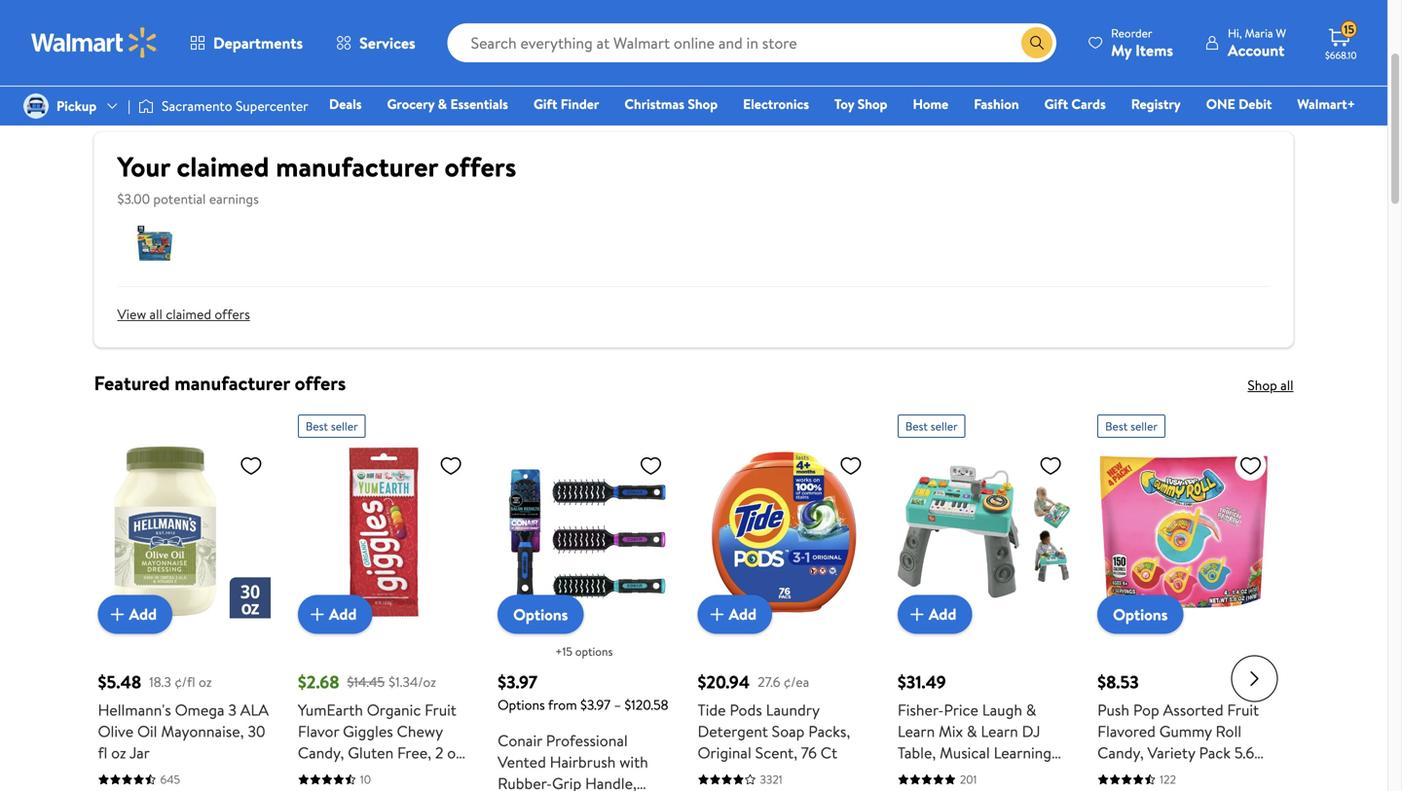 Task type: locate. For each thing, give the bounding box(es) containing it.
4 add from the left
[[929, 604, 957, 625]]

3 add to cart image from the left
[[906, 603, 929, 627]]

options
[[513, 604, 568, 626], [1113, 604, 1168, 626], [498, 696, 545, 715]]

1 horizontal spatial eligible
[[1176, 55, 1219, 74]]

2 best seller from the left
[[906, 418, 958, 435]]

best
[[306, 418, 328, 435], [906, 418, 928, 435], [1106, 418, 1128, 435]]

1 horizontal spatial offers
[[295, 370, 346, 397]]

reorder
[[1111, 25, 1153, 41]]

2 horizontal spatial offers
[[445, 148, 517, 186]]

fisher-
[[898, 700, 944, 721]]

next slide for product carousel list image
[[1232, 656, 1278, 703]]

6 product group from the left
[[1098, 407, 1271, 792]]

add to cart image up $20.94
[[706, 603, 729, 627]]

oz right ¢/fl
[[199, 673, 212, 692]]

shop all link
[[1248, 376, 1294, 395]]

oz right 1.4
[[1175, 764, 1190, 785]]

laundry
[[766, 700, 820, 721]]

options up conair
[[498, 696, 545, 715]]

2 options link from the left
[[1098, 595, 1184, 634]]

4 product group from the left
[[698, 407, 871, 792]]

gift left the finder
[[534, 94, 558, 113]]

toy left for
[[898, 764, 921, 785]]

home link
[[904, 94, 958, 114]]

pack
[[1199, 743, 1231, 764]]

2 product group from the left
[[298, 407, 471, 792]]

0 vertical spatial toy
[[835, 94, 855, 113]]

pods
[[730, 700, 762, 721]]

0 horizontal spatial options link
[[498, 595, 584, 634]]

add button up $5.48
[[98, 595, 172, 634]]

eligible right items
[[1176, 55, 1219, 74]]

1 vertical spatial offers
[[215, 305, 250, 324]]

fruit inside $8.53 push pop assorted fruit flavored gummy roll candy, variety pack 5.6oz bag, 4 - 1.4 oz gummy rolls
[[1228, 700, 1259, 721]]

$3.97 left –
[[581, 696, 611, 715]]

$20.94
[[698, 670, 750, 695]]

1 horizontal spatial seller
[[931, 418, 958, 435]]

¢/ea
[[784, 673, 810, 692]]

$3.00 potential earnings
[[117, 189, 259, 208]]

add up $31.49
[[929, 604, 957, 625]]

2 candy, from the left
[[1098, 743, 1144, 764]]

1 vertical spatial claimed
[[166, 305, 211, 324]]

hellmann's
[[98, 700, 171, 721]]

5 product group from the left
[[898, 407, 1071, 792]]

10
[[360, 772, 371, 788]]

seller for $2.68
[[331, 418, 358, 435]]

2 learn from the left
[[981, 721, 1019, 743]]

manufacturer down view all claimed offers link
[[175, 370, 290, 397]]

 image
[[23, 94, 49, 119], [138, 96, 154, 116]]

0 horizontal spatial toy
[[835, 94, 855, 113]]

1 horizontal spatial toy
[[898, 764, 921, 785]]

1 product group from the left
[[98, 407, 271, 792]]

0 horizontal spatial  image
[[23, 94, 49, 119]]

0 horizontal spatial $3.97
[[498, 670, 538, 695]]

reorder my items
[[1111, 25, 1174, 61]]

manufacturer
[[276, 148, 438, 186], [175, 370, 290, 397]]

add to favorites list, yumearth organic fruit flavor giggles chewy candy, gluten free, 2 oz bag image
[[439, 454, 463, 478]]

eligible inside 'view eligible items' link
[[1176, 55, 1219, 74]]

christmas shop
[[625, 94, 718, 113]]

2 fruit from the left
[[1228, 700, 1259, 721]]

0 horizontal spatial learn
[[898, 721, 935, 743]]

best seller for $31.49
[[906, 418, 958, 435]]

hairbrush
[[550, 752, 616, 773]]

claimed up the earnings
[[177, 148, 269, 186]]

options up $8.53
[[1113, 604, 1168, 626]]

with
[[620, 752, 648, 773]]

1 add from the left
[[129, 604, 157, 625]]

1 vertical spatial earn
[[154, 69, 177, 85]]

1 horizontal spatial gift
[[1045, 94, 1069, 113]]

shop
[[688, 94, 718, 113], [858, 94, 888, 113], [1248, 376, 1278, 395]]

0 vertical spatial offers
[[445, 148, 517, 186]]

olive
[[98, 721, 134, 743]]

registry link
[[1123, 94, 1190, 114]]

price
[[944, 700, 979, 721]]

all
[[150, 305, 163, 324], [1281, 376, 1294, 395]]

add button up $20.94
[[698, 595, 772, 634]]

oz right 2
[[447, 743, 462, 764]]

0 horizontal spatial candy,
[[298, 743, 344, 764]]

fisher-price laugh & learn mix & learn dj table, musical learning toy for baby & toddler image
[[898, 446, 1071, 619]]

0 vertical spatial gummy
[[1160, 721, 1212, 743]]

product group containing $20.94
[[698, 407, 871, 792]]

chewy
[[397, 721, 443, 743]]

learn left 'dj'
[[981, 721, 1019, 743]]

1 fruit from the left
[[425, 700, 457, 721]]

seller for $31.49
[[931, 418, 958, 435]]

add for fisher-price laugh & learn mix & learn dj table, musical learning toy for baby & toddler image
[[929, 604, 957, 625]]

add to cart image
[[306, 603, 329, 627], [706, 603, 729, 627], [906, 603, 929, 627]]

product group containing $3.97
[[498, 407, 671, 792]]

giggles
[[343, 721, 393, 743]]

1 options link from the left
[[498, 595, 584, 634]]

view up featured
[[117, 305, 146, 324]]

add up 18.3
[[129, 604, 157, 625]]

2 horizontal spatial seller
[[1131, 418, 1158, 435]]

shop up add to favorites list, push pop assorted fruit flavored gummy roll candy, variety pack 5.6oz bag, 4 - 1.4 oz gummy rolls icon
[[1248, 376, 1278, 395]]

gift for gift cards
[[1045, 94, 1069, 113]]

1 horizontal spatial fruit
[[1228, 700, 1259, 721]]

fl
[[98, 743, 107, 764]]

1 learn from the left
[[898, 721, 935, 743]]

gummy left roll
[[1160, 721, 1212, 743]]

candy, down yumearth
[[298, 743, 344, 764]]

add to cart image up the $2.68
[[306, 603, 329, 627]]

departments
[[213, 32, 303, 54]]

toddler
[[998, 764, 1048, 785]]

options link up $8.53
[[1098, 595, 1184, 634]]

3 add from the left
[[729, 604, 757, 625]]

add button for yumearth organic fruit flavor giggles chewy candy, gluten free, 2 oz bag image
[[298, 595, 372, 634]]

grocery & essentials link
[[378, 94, 517, 114]]

add for hellmann's omega 3 ala olive oil mayonnaise, 30 fl oz jar image on the left of the page
[[129, 604, 157, 625]]

1 vertical spatial toy
[[898, 764, 921, 785]]

gummy down roll
[[1194, 764, 1247, 785]]

1 horizontal spatial view
[[1143, 55, 1173, 74]]

0 vertical spatial claimed
[[177, 148, 269, 186]]

push pop assorted fruit flavored gummy roll candy, variety pack 5.6oz bag, 4 - 1.4 oz gummy rolls image
[[1098, 446, 1271, 619]]

view for view all claimed offers
[[117, 305, 146, 324]]

1 gift from the left
[[534, 94, 558, 113]]

$3.00
[[117, 189, 150, 208]]

shop right christmas
[[688, 94, 718, 113]]

add to cart image for $2.68
[[306, 603, 329, 627]]

view right my
[[1143, 55, 1173, 74]]

Walmart Site-Wide search field
[[448, 23, 1057, 62]]

for
[[924, 764, 944, 785]]

gift left cards
[[1045, 94, 1069, 113]]

1 horizontal spatial options link
[[1098, 595, 1184, 634]]

& left in-
[[350, 69, 358, 85]]

0 horizontal spatial best seller
[[306, 418, 358, 435]]

fruit up 5.6oz
[[1228, 700, 1259, 721]]

& right 201
[[984, 764, 995, 785]]

yumearth
[[298, 700, 363, 721]]

organic
[[367, 700, 421, 721]]

2 horizontal spatial best seller
[[1106, 418, 1158, 435]]

1 horizontal spatial shop
[[858, 94, 888, 113]]

3 product group from the left
[[498, 407, 671, 792]]

1 horizontal spatial  image
[[138, 96, 154, 116]]

oz right fl
[[111, 743, 126, 764]]

0 vertical spatial view
[[1143, 55, 1173, 74]]

your claimed manufacturer offers
[[117, 148, 517, 186]]

learn left mix at the right of page
[[898, 721, 935, 743]]

1.4
[[1154, 764, 1171, 785]]

& right mix at the right of page
[[967, 721, 977, 743]]

0 horizontal spatial fruit
[[425, 700, 457, 721]]

mayonnaise,
[[161, 721, 244, 743]]

add for yumearth organic fruit flavor giggles chewy candy, gluten free, 2 oz bag image
[[329, 604, 357, 625]]

candy, up rolls
[[1098, 743, 1144, 764]]

offers for view all claimed offers
[[215, 305, 250, 324]]

my
[[1111, 39, 1132, 61]]

1 candy, from the left
[[298, 743, 344, 764]]

eligible
[[1176, 55, 1219, 74], [247, 69, 283, 85]]

3321
[[760, 772, 783, 788]]

1 horizontal spatial add to cart image
[[706, 603, 729, 627]]

shop
[[355, 43, 387, 65]]

0 horizontal spatial items
[[286, 69, 314, 85]]

1 horizontal spatial items
[[1222, 55, 1255, 74]]

when
[[287, 43, 323, 65]]

1 horizontal spatial learn
[[981, 721, 1019, 743]]

3 add button from the left
[[698, 595, 772, 634]]

gift finder link
[[525, 94, 608, 114]]

options link
[[498, 595, 584, 634], [1098, 595, 1184, 634]]

0 horizontal spatial eligible
[[247, 69, 283, 85]]

1 horizontal spatial best seller
[[906, 418, 958, 435]]

0 horizontal spatial view
[[117, 305, 146, 324]]

27.6
[[758, 673, 781, 692]]

best seller
[[306, 418, 358, 435], [906, 418, 958, 435], [1106, 418, 1158, 435]]

2 vertical spatial offers
[[295, 370, 346, 397]]

0 horizontal spatial shop
[[688, 94, 718, 113]]

$31.49 fisher-price laugh & learn mix & learn dj table, musical learning toy for baby & toddler
[[898, 670, 1052, 785]]

0 vertical spatial $3.97
[[498, 670, 538, 695]]

add to favorites list, push pop assorted fruit flavored gummy roll candy, variety pack 5.6oz bag, 4 - 1.4 oz gummy rolls image
[[1239, 454, 1263, 478]]

toy inside $31.49 fisher-price laugh & learn mix & learn dj table, musical learning toy for baby & toddler
[[898, 764, 921, 785]]

manufacturer down 'deals' link
[[276, 148, 438, 186]]

offers for your claimed manufacturer offers
[[445, 148, 517, 186]]

items down the when
[[286, 69, 314, 85]]

1 add to cart image from the left
[[306, 603, 329, 627]]

candy,
[[298, 743, 344, 764], [1098, 743, 1144, 764]]

0 vertical spatial all
[[150, 305, 163, 324]]

view eligible items link
[[1128, 49, 1271, 80]]

1 vertical spatial view
[[117, 305, 146, 324]]

1 horizontal spatial candy,
[[1098, 743, 1144, 764]]

Search search field
[[448, 23, 1057, 62]]

options link for conair professional vented hairbrush with rubber-grip handle, colors vary image
[[498, 595, 584, 634]]

options link for push pop assorted fruit flavored gummy roll candy, variety pack 5.6oz bag, 4 - 1.4 oz gummy rolls image
[[1098, 595, 1184, 634]]

eligible inside earn walmart cash when you shop earn cash back on eligible items online & in-store
[[247, 69, 283, 85]]

add button up the $2.68
[[298, 595, 372, 634]]

sacramento
[[162, 96, 232, 115]]

gummy
[[1160, 721, 1212, 743], [1194, 764, 1247, 785]]

0 horizontal spatial gift
[[534, 94, 558, 113]]

2 horizontal spatial add to cart image
[[906, 603, 929, 627]]

add button for hellmann's omega 3 ala olive oil mayonnaise, 30 fl oz jar image on the left of the page
[[98, 595, 172, 634]]

add up $14.45
[[329, 604, 357, 625]]

 image left pickup
[[23, 94, 49, 119]]

& right grocery
[[438, 94, 447, 113]]

0 horizontal spatial best
[[306, 418, 328, 435]]

& inside earn walmart cash when you shop earn cash back on eligible items online & in-store
[[350, 69, 358, 85]]

mix
[[939, 721, 963, 743]]

0 vertical spatial manufacturer
[[276, 148, 438, 186]]

options for push pop assorted fruit flavored gummy roll candy, variety pack 5.6oz bag, 4 - 1.4 oz gummy rolls image
[[1113, 604, 1168, 626]]

0 vertical spatial earn
[[154, 43, 185, 65]]

$3.97 options from $3.97 – $120.58
[[498, 670, 669, 715]]

1 best seller from the left
[[306, 418, 358, 435]]

2 horizontal spatial best
[[1106, 418, 1128, 435]]

1 add button from the left
[[98, 595, 172, 634]]

toy right electronics link
[[835, 94, 855, 113]]

2 add from the left
[[329, 604, 357, 625]]

earn up cash
[[154, 43, 185, 65]]

add up $20.94
[[729, 604, 757, 625]]

2 best from the left
[[906, 418, 928, 435]]

2 add to cart image from the left
[[706, 603, 729, 627]]

0 horizontal spatial add to cart image
[[306, 603, 329, 627]]

gift
[[534, 94, 558, 113], [1045, 94, 1069, 113]]

pop
[[1134, 700, 1160, 721]]

0 horizontal spatial all
[[150, 305, 163, 324]]

your
[[117, 148, 170, 186]]

1 vertical spatial manufacturer
[[175, 370, 290, 397]]

1 horizontal spatial all
[[1281, 376, 1294, 395]]

3 seller from the left
[[1131, 418, 1158, 435]]

2 add button from the left
[[298, 595, 372, 634]]

0 horizontal spatial seller
[[331, 418, 358, 435]]

add button for tide pods laundry detergent soap packs, original scent, 76 ct image
[[698, 595, 772, 634]]

add to cart image up $31.49
[[906, 603, 929, 627]]

2
[[435, 743, 444, 764]]

0 horizontal spatial offers
[[215, 305, 250, 324]]

add button up $31.49
[[898, 595, 972, 634]]

1 vertical spatial $3.97
[[581, 696, 611, 715]]

4 add button from the left
[[898, 595, 972, 634]]

items down the hi, on the top right of the page
[[1222, 55, 1255, 74]]

product group
[[98, 407, 271, 792], [298, 407, 471, 792], [498, 407, 671, 792], [698, 407, 871, 792], [898, 407, 1071, 792], [1098, 407, 1271, 792]]

candy, inside $8.53 push pop assorted fruit flavored gummy roll candy, variety pack 5.6oz bag, 4 - 1.4 oz gummy rolls
[[1098, 743, 1144, 764]]

claimed up the 'featured manufacturer offers'
[[166, 305, 211, 324]]

1 seller from the left
[[331, 418, 358, 435]]

1 best from the left
[[306, 418, 328, 435]]

1 horizontal spatial $3.97
[[581, 696, 611, 715]]

2 gift from the left
[[1045, 94, 1069, 113]]

options link up +15
[[498, 595, 584, 634]]

|
[[128, 96, 131, 115]]

1 vertical spatial all
[[1281, 376, 1294, 395]]

rubber-
[[498, 773, 552, 792]]

options inside $3.97 options from $3.97 – $120.58
[[498, 696, 545, 715]]

eligible down "cash"
[[247, 69, 283, 85]]

$3.97 up conair
[[498, 670, 538, 695]]

oz inside $8.53 push pop assorted fruit flavored gummy roll candy, variety pack 5.6oz bag, 4 - 1.4 oz gummy rolls
[[1175, 764, 1190, 785]]

shop left home "link"
[[858, 94, 888, 113]]

fruit down $1.34/oz
[[425, 700, 457, 721]]

oz
[[199, 673, 212, 692], [111, 743, 126, 764], [447, 743, 462, 764], [1175, 764, 1190, 785]]

add to favorites list, tide pods laundry detergent soap packs, original scent, 76 ct image
[[839, 454, 863, 478]]

ala
[[240, 700, 269, 721]]

$120.58
[[625, 696, 669, 715]]

back
[[205, 69, 229, 85]]

2 seller from the left
[[931, 418, 958, 435]]

christmas
[[625, 94, 685, 113]]

on
[[232, 69, 244, 85]]

earn left cash
[[154, 69, 177, 85]]

hi,
[[1228, 25, 1242, 41]]

& inside grocery & essentials link
[[438, 94, 447, 113]]

 image right |
[[138, 96, 154, 116]]

1 horizontal spatial best
[[906, 418, 928, 435]]

christmas shop link
[[616, 94, 727, 114]]

one debit
[[1207, 94, 1272, 113]]

3 best from the left
[[1106, 418, 1128, 435]]

rolls
[[1098, 785, 1130, 792]]

options up +15
[[513, 604, 568, 626]]

options
[[575, 644, 613, 660]]

hi, maria w account
[[1228, 25, 1287, 61]]

free,
[[397, 743, 431, 764]]



Task type: vqa. For each thing, say whether or not it's contained in the screenshot.
Next slide for Product Carousel list Image
yes



Task type: describe. For each thing, give the bounding box(es) containing it.
oz inside $2.68 $14.45 $1.34/oz yumearth organic fruit flavor giggles chewy candy, gluten free, 2 oz bag
[[447, 743, 462, 764]]

gluten
[[348, 743, 394, 764]]

add to favorites list, conair professional vented hairbrush with rubber-grip handle, colors vary image
[[639, 454, 663, 478]]

add to cart image
[[106, 603, 129, 627]]

debit
[[1239, 94, 1272, 113]]

$5.48 18.3 ¢/fl oz hellmann's omega 3 ala olive oil mayonnaise, 30 fl oz jar
[[98, 670, 269, 764]]

items
[[1136, 39, 1174, 61]]

candy, inside $2.68 $14.45 $1.34/oz yumearth organic fruit flavor giggles chewy candy, gluten free, 2 oz bag
[[298, 743, 344, 764]]

2 earn from the top
[[154, 69, 177, 85]]

walmart image
[[31, 27, 158, 58]]

gift cards link
[[1036, 94, 1115, 114]]

view eligible items
[[1143, 55, 1255, 74]]

musical
[[940, 743, 990, 764]]

registry
[[1132, 94, 1181, 113]]

earnings
[[209, 189, 259, 208]]

conair
[[498, 730, 542, 752]]

tide pods laundry detergent soap packs, original scent, 76 ct image
[[698, 446, 871, 619]]

76
[[801, 743, 817, 764]]

2 horizontal spatial shop
[[1248, 376, 1278, 395]]

best seller for $2.68
[[306, 418, 358, 435]]

$1.34/oz
[[389, 673, 436, 692]]

$14.45
[[347, 673, 385, 692]]

fruit inside $2.68 $14.45 $1.34/oz yumearth organic fruit flavor giggles chewy candy, gluten free, 2 oz bag
[[425, 700, 457, 721]]

items inside earn walmart cash when you shop earn cash back on eligible items online & in-store
[[286, 69, 314, 85]]

packs,
[[809, 721, 851, 743]]

5.6oz
[[1235, 743, 1270, 764]]

flavored
[[1098, 721, 1156, 743]]

$31.49
[[898, 670, 946, 695]]

conair professional vented hairbrush with rubber-grip handle, colors vary image
[[498, 446, 671, 619]]

add for tide pods laundry detergent soap packs, original scent, 76 ct image
[[729, 604, 757, 625]]

store
[[374, 69, 400, 85]]

+15
[[555, 644, 573, 660]]

account
[[1228, 39, 1285, 61]]

gift for gift finder
[[534, 94, 558, 113]]

hellmann's omega 3 ala olive oil mayonnaise, 30 fl oz jar image
[[98, 446, 271, 619]]

yumearth organic fruit flavor giggles chewy candy, gluten free, 2 oz bag image
[[298, 446, 471, 619]]

detergent
[[698, 721, 768, 743]]

product group containing $5.48
[[98, 407, 271, 792]]

earn walmart cash when you shop earn cash back on eligible items online & in-store
[[154, 43, 400, 85]]

–
[[614, 696, 621, 715]]

walmart+
[[1298, 94, 1356, 113]]

options for conair professional vented hairbrush with rubber-grip handle, colors vary image
[[513, 604, 568, 626]]

best for $2.68
[[306, 418, 328, 435]]

roll
[[1216, 721, 1242, 743]]

add button for fisher-price laugh & learn mix & learn dj table, musical learning toy for baby & toddler image
[[898, 595, 972, 634]]

frito-lay classic mix variety pack, 18 count image
[[135, 224, 174, 263]]

conair professional vented hairbrush with rubber-grip handl
[[498, 730, 648, 792]]

shop for christmas shop
[[688, 94, 718, 113]]

search icon image
[[1030, 35, 1045, 51]]

you
[[327, 43, 351, 65]]

departments button
[[173, 19, 320, 66]]

$2.68 $14.45 $1.34/oz yumearth organic fruit flavor giggles chewy candy, gluten free, 2 oz bag
[[298, 670, 462, 785]]

grocery
[[387, 94, 435, 113]]

& right laugh
[[1026, 700, 1037, 721]]

view for view eligible items
[[1143, 55, 1173, 74]]

18.3
[[149, 673, 171, 692]]

gift finder
[[534, 94, 599, 113]]

oil
[[137, 721, 157, 743]]

cards
[[1072, 94, 1106, 113]]

 image for sacramento supercenter
[[138, 96, 154, 116]]

3
[[228, 700, 237, 721]]

add to favorites list, hellmann's omega 3 ala olive oil mayonnaise, 30 fl oz jar image
[[239, 454, 263, 478]]

bag,
[[1098, 764, 1127, 785]]

product group containing $31.49
[[898, 407, 1071, 792]]

table,
[[898, 743, 936, 764]]

online
[[317, 69, 347, 85]]

1 earn from the top
[[154, 43, 185, 65]]

add to cart image for $31.49
[[906, 603, 929, 627]]

fashion
[[974, 94, 1019, 113]]

sacramento supercenter
[[162, 96, 308, 115]]

omega
[[175, 700, 225, 721]]

shop all
[[1248, 376, 1294, 395]]

fashion link
[[965, 94, 1028, 114]]

+15 options
[[555, 644, 613, 660]]

product group containing $8.53
[[1098, 407, 1271, 792]]

dj
[[1022, 721, 1041, 743]]

15
[[1344, 21, 1355, 38]]

1 vertical spatial gummy
[[1194, 764, 1247, 785]]

walmart
[[189, 43, 246, 65]]

3 best seller from the left
[[1106, 418, 1158, 435]]

all for shop
[[1281, 376, 1294, 395]]

122
[[1160, 772, 1176, 788]]

scent,
[[755, 743, 798, 764]]

$8.53 push pop assorted fruit flavored gummy roll candy, variety pack 5.6oz bag, 4 - 1.4 oz gummy rolls
[[1098, 670, 1270, 792]]

all for view
[[150, 305, 163, 324]]

view all claimed offers link
[[117, 305, 250, 324]]

toy shop link
[[826, 94, 897, 114]]

from
[[548, 696, 577, 715]]

ct
[[821, 743, 838, 764]]

jar
[[130, 743, 150, 764]]

featured manufacturer offers
[[94, 370, 346, 397]]

shop for toy shop
[[858, 94, 888, 113]]

best for $31.49
[[906, 418, 928, 435]]

$8.53
[[1098, 670, 1139, 695]]

push
[[1098, 700, 1130, 721]]

grocery & essentials
[[387, 94, 508, 113]]

add to favorites list, fisher-price laugh & learn mix & learn dj table, musical learning toy for baby & toddler image
[[1039, 454, 1063, 478]]

baby
[[948, 764, 981, 785]]

services
[[359, 32, 416, 54]]

view all claimed offers
[[117, 305, 250, 324]]

bag
[[298, 764, 323, 785]]

one debit link
[[1198, 94, 1281, 114]]

 image for pickup
[[23, 94, 49, 119]]

professional
[[546, 730, 628, 752]]

toy shop
[[835, 94, 888, 113]]

product group containing $2.68
[[298, 407, 471, 792]]



